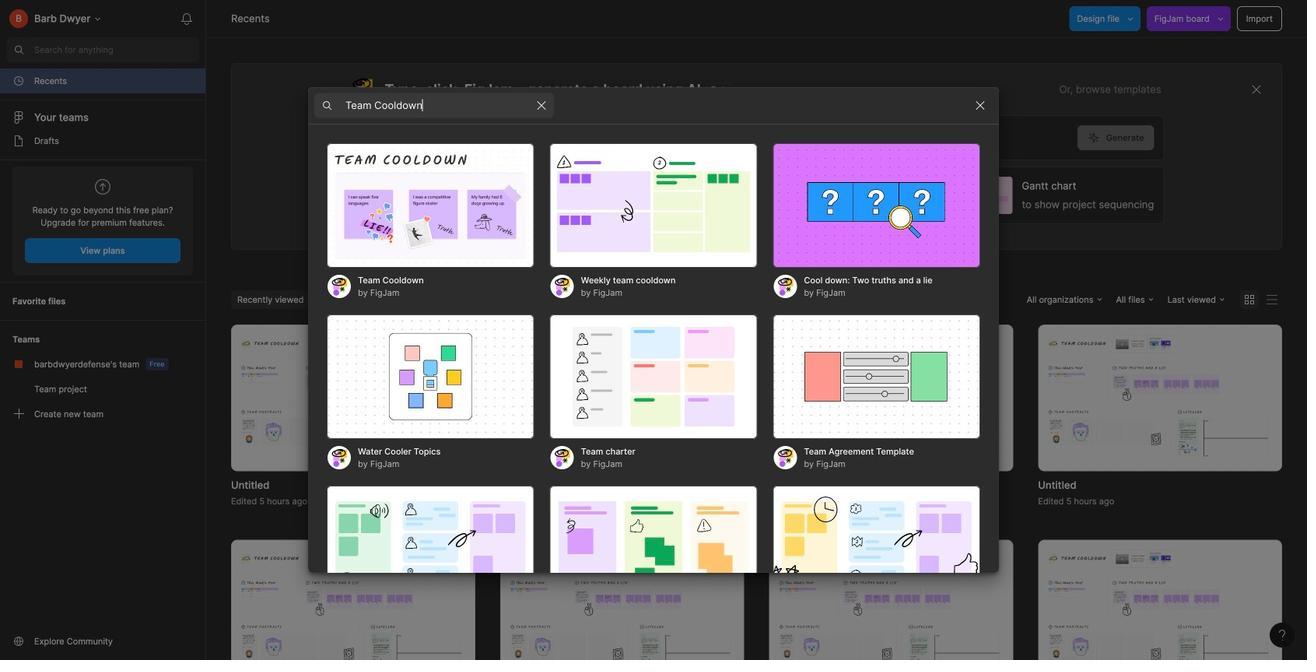 Task type: locate. For each thing, give the bounding box(es) containing it.
weekly team cooldown image
[[550, 143, 758, 268]]

community 16 image
[[12, 635, 25, 648]]

team agreement template image
[[773, 314, 981, 439]]

Ex: A weekly team meeting, starting with an ice breaker field
[[350, 116, 1078, 160]]

team meeting agenda image
[[773, 486, 981, 610]]

dialog
[[308, 87, 999, 660]]

search 32 image
[[6, 37, 31, 62]]

recent 16 image
[[12, 75, 25, 87]]

Search for anything text field
[[34, 44, 199, 56]]

cool down: two truths and a lie image
[[773, 143, 981, 268]]

Search templates text field
[[346, 96, 529, 115]]

file thumbnail image
[[239, 335, 468, 461], [508, 335, 737, 461], [777, 335, 1006, 461], [1046, 335, 1275, 461], [239, 550, 468, 660], [508, 550, 737, 660], [777, 550, 1006, 660], [1046, 550, 1275, 660]]



Task type: describe. For each thing, give the bounding box(es) containing it.
water cooler topics image
[[327, 314, 534, 439]]

team stand up image
[[550, 486, 758, 610]]

page 16 image
[[12, 135, 25, 147]]

bell 32 image
[[174, 6, 199, 31]]

team weekly image
[[327, 486, 534, 610]]

team charter image
[[550, 314, 758, 439]]

team cooldown image
[[327, 143, 534, 268]]



Task type: vqa. For each thing, say whether or not it's contained in the screenshot.
Weekly team cooldown Image
yes



